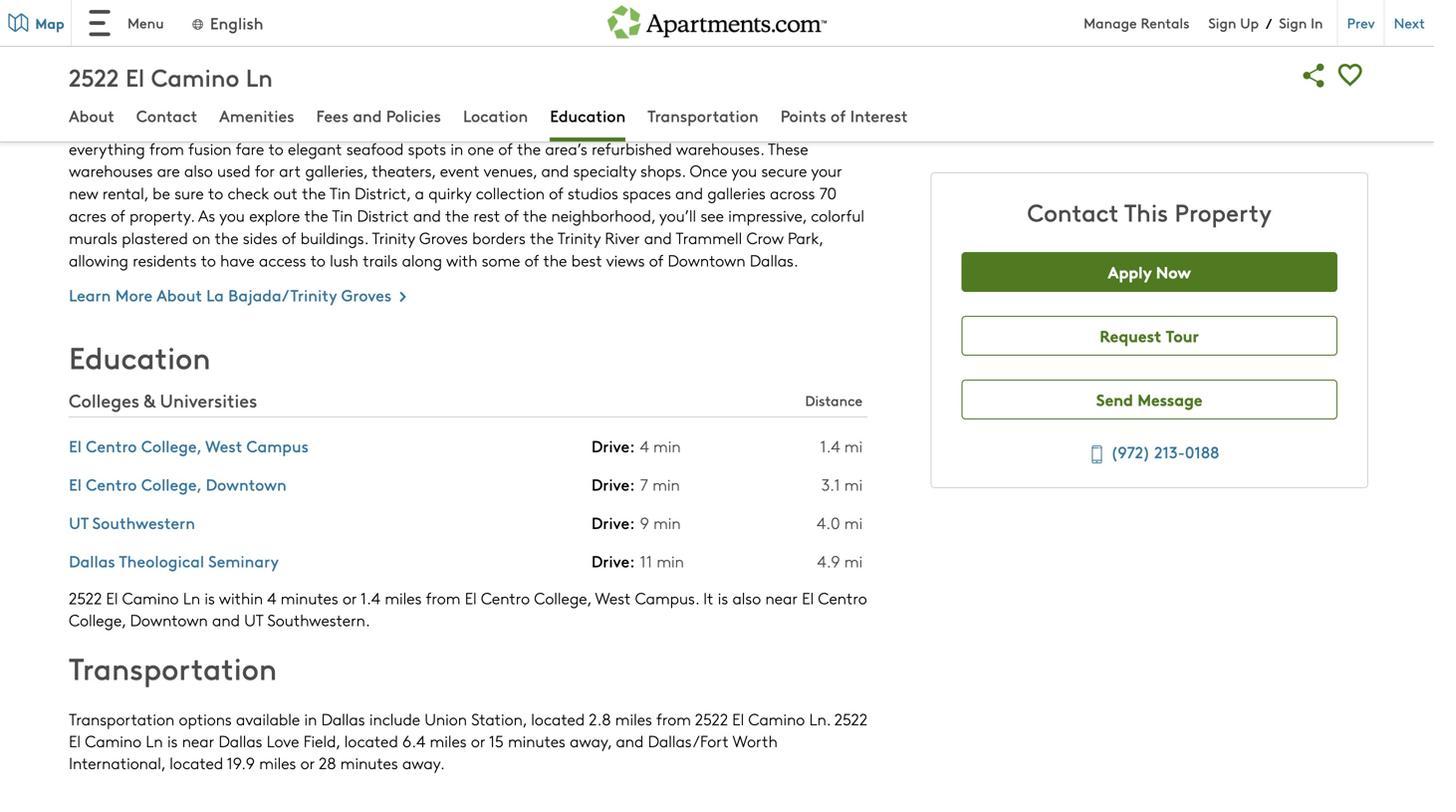 Task type: vqa. For each thing, say whether or not it's contained in the screenshot.
THE FIND
no



Task type: describe. For each thing, give the bounding box(es) containing it.
0 vertical spatial a
[[524, 70, 534, 92]]

camino inside 2522 el camino ln is within 4 minutes or 1.4 miles from el centro college, west campus. it is also near el centro college, downtown and ut southwestern.
[[122, 587, 179, 609]]

of right views
[[649, 249, 664, 271]]

apartments
[[342, 93, 428, 115]]

universities
[[160, 388, 257, 413]]

along
[[402, 249, 442, 271]]

2 horizontal spatial located
[[531, 708, 585, 730]]

colleges & universities
[[69, 388, 257, 413]]

manage rentals sign up / sign in
[[1084, 13, 1324, 33]]

ln.
[[810, 708, 831, 730]]

near inside transportation options available in dallas include union station, located 2.8 miles from 2522 el camino ln. 2522 el camino ln is near dallas love field, located 6.4 miles or 15 minutes away, and dallas/fort worth international, located 19.9 miles or 28 minutes away.
[[182, 730, 214, 752]]

ut southwestern
[[69, 511, 195, 534]]

colorful
[[811, 204, 865, 226]]

0 vertical spatial with
[[248, 93, 279, 115]]

contact for contact this property
[[1028, 195, 1119, 228]]

trinity down district
[[372, 227, 415, 248]]

of up venues,
[[499, 137, 513, 159]]

dallas/fort
[[648, 730, 729, 752]]

refurbished
[[592, 137, 672, 159]]

trinity down about
[[683, 93, 726, 115]]

west inside 2522 el camino ln is within 4 minutes or 1.4 miles from el centro college, west campus. it is also near el centro college, downtown and ut southwestern.
[[595, 587, 631, 609]]

also inside 2522 el camino ln is within 4 minutes or 1.4 miles from el centro college, west campus. it is also near el centro college, downtown and ut southwestern.
[[733, 587, 761, 609]]

the right some
[[544, 249, 567, 271]]

theaters,
[[372, 160, 436, 182]]

el centro college, downtown link
[[69, 473, 287, 495]]

and inside 2522 el camino ln is within 4 minutes or 1.4 miles from el centro college, west campus. it is also near el centro college, downtown and ut southwestern.
[[212, 609, 240, 631]]

min for dallas theological seminary
[[657, 550, 684, 572]]

2522 el camino ln
[[69, 60, 273, 93]]

fusion
[[188, 137, 232, 159]]

options
[[179, 708, 232, 730]]

about button
[[69, 104, 114, 130]]

explore
[[249, 204, 300, 226]]

the right the out
[[302, 182, 326, 204]]

along
[[203, 93, 244, 115]]

the up "have"
[[215, 227, 239, 248]]

as
[[198, 204, 215, 226]]

sign in link
[[1280, 13, 1324, 32]]

warehouses.
[[676, 137, 764, 159]]

residents
[[133, 249, 197, 271]]

28
[[319, 752, 336, 774]]

ln for 2522 el camino ln
[[246, 60, 273, 93]]

campus.
[[635, 587, 699, 609]]

0 horizontal spatial a
[[415, 182, 424, 204]]

fees and policies button
[[316, 104, 441, 130]]

english
[[210, 11, 264, 34]]

groves down two
[[730, 93, 779, 115]]

location
[[463, 104, 528, 127]]

location button
[[463, 104, 528, 130]]

tin down galleries,
[[330, 182, 351, 204]]

downtown down the trammell
[[668, 249, 746, 271]]

neighborhood,
[[551, 204, 656, 226]]

map link
[[0, 0, 72, 46]]

1.4 inside 2522 el camino ln is within 4 minutes or 1.4 miles from el centro college, west campus. it is also near el centro college, downtown and ut southwestern.
[[361, 587, 381, 609]]

apartments.com logo image
[[608, 0, 827, 38]]

apply
[[1108, 260, 1152, 283]]

2522 right ln.
[[835, 708, 868, 730]]

of down the collection
[[505, 204, 519, 226]]

is up houses
[[510, 70, 520, 92]]

request tour
[[1100, 324, 1200, 347]]

are
[[157, 160, 180, 182]]

event
[[440, 160, 480, 182]]

menu button
[[72, 0, 180, 46]]

share listing image
[[1297, 57, 1333, 94]]

0 vertical spatial as
[[155, 70, 171, 92]]

miles inside 2522 el camino ln is within 4 minutes or 1.4 miles from el centro college, west campus. it is also near el centro college, downtown and ut southwestern.
[[385, 587, 422, 609]]

allowing
[[69, 249, 128, 271]]

1 vertical spatial known
[[69, 115, 116, 137]]

of up access
[[282, 227, 296, 248]]

within
[[219, 587, 263, 609]]

to left lush
[[311, 249, 326, 271]]

1 vertical spatial as
[[121, 115, 137, 137]]

also
[[69, 70, 99, 92]]

15
[[489, 730, 504, 752]]

7
[[640, 473, 649, 495]]

or inside 2522 el camino ln is within 4 minutes or 1.4 miles from el centro college, west campus. it is also near el centro college, downtown and ut southwestern.
[[343, 587, 357, 609]]

1 vertical spatial with
[[446, 249, 478, 271]]

/
[[1266, 13, 1273, 33]]

groves down trails
[[341, 284, 392, 306]]

of left dallas'
[[172, 115, 186, 137]]

quirky
[[429, 182, 472, 204]]

6.4
[[403, 730, 426, 752]]

trinity down neighborhood,
[[558, 227, 601, 248]]

2.8
[[589, 708, 611, 730]]

tin up buildings. at the left top
[[332, 204, 353, 226]]

drive: for el centro college, downtown
[[592, 473, 635, 495]]

in inside also known as simply trinity groves, la bajada/trinity groves is a trendy neighborhood about two miles west of downtown dallas. along with upscale apartments and cozy houses available for rent, trinity groves is best known as one of dallas' premier dining and entertainment districts. enjoy eclectic eateries serving up everything from fusion fare to elegant seafood spots in one of the area's refurbished warehouses. these warehouses are also used for art galleries, theaters, event venues, and specialty shops. once you secure your new rental, be sure to check out the tin district, a quirky collection of studios spaces and galleries across 70 acres of property. as you explore the tin district and the rest of the neighborhood, you'll see impressive, colorful murals plastered on the sides of buildings. trinity groves borders the trinity river and trammell crow park, allowing residents to have access to lush trails along with some of the best views of downtown dallas.
[[451, 137, 464, 159]]

mi for el centro college, west campus
[[845, 435, 863, 457]]

4 inside 2522 el camino ln is within 4 minutes or 1.4 miles from el centro college, west campus. it is also near el centro college, downtown and ut southwestern.
[[267, 587, 276, 609]]

0 horizontal spatial one
[[141, 115, 167, 137]]

to down on
[[201, 249, 216, 271]]

the right 'borders'
[[530, 227, 554, 248]]

groves up "along"
[[419, 227, 468, 248]]

learn more about la bajada/trinity groves
[[69, 284, 396, 306]]

4.0 mi
[[817, 512, 863, 533]]

galleries
[[708, 182, 766, 204]]

groves up cozy
[[457, 70, 505, 92]]

prev
[[1348, 13, 1376, 32]]

trinity up along
[[224, 70, 267, 92]]

park,
[[788, 227, 823, 248]]

in
[[1311, 13, 1324, 32]]

contact button
[[136, 104, 197, 130]]

send message button
[[962, 380, 1338, 419]]

international,
[[69, 752, 165, 774]]

worth
[[733, 730, 778, 752]]

0 horizontal spatial you
[[219, 204, 245, 226]]

secure
[[762, 160, 808, 182]]

of right some
[[525, 249, 539, 271]]

request
[[1100, 324, 1162, 347]]

1 vertical spatial dallas.
[[750, 249, 799, 271]]

menu
[[128, 13, 164, 32]]

2522 inside 2522 el camino ln is within 4 minutes or 1.4 miles from el centro college, west campus. it is also near el centro college, downtown and ut southwestern.
[[69, 587, 102, 609]]

rest
[[474, 204, 500, 226]]

dallas'
[[190, 115, 238, 137]]

downtown down campus
[[206, 473, 287, 495]]

views
[[607, 249, 645, 271]]

west
[[812, 70, 846, 92]]

neighborhood
[[588, 70, 688, 92]]

1.4 mi
[[821, 435, 863, 457]]

shops.
[[641, 160, 686, 182]]

camino up contact button
[[151, 60, 239, 93]]

from inside also known as simply trinity groves, la bajada/trinity groves is a trendy neighborhood about two miles west of downtown dallas. along with upscale apartments and cozy houses available for rent, trinity groves is best known as one of dallas' premier dining and entertainment districts. enjoy eclectic eateries serving up everything from fusion fare to elegant seafood spots in one of the area's refurbished warehouses. these warehouses are also used for art galleries, theaters, event venues, and specialty shops. once you secure your new rental, be sure to check out the tin district, a quirky collection of studios spaces and galleries across 70 acres of property. as you explore the tin district and the rest of the neighborhood, you'll see impressive, colorful murals plastered on the sides of buildings. trinity groves borders the trinity river and trammell crow park, allowing residents to have access to lush trails along with some of the best views of downtown dallas.
[[149, 137, 184, 159]]

have
[[220, 249, 255, 271]]

from for within
[[426, 587, 461, 609]]

houses
[[500, 93, 549, 115]]

from for include
[[657, 708, 691, 730]]

your
[[811, 160, 843, 182]]

is inside transportation options available in dallas include union station, located 2.8 miles from 2522 el camino ln. 2522 el camino ln is near dallas love field, located 6.4 miles or 15 minutes away, and dallas/fort worth international, located 19.9 miles or 28 minutes away.
[[167, 730, 178, 752]]

1 vertical spatial for
[[255, 160, 275, 182]]

(972) 213-0188 link
[[1080, 438, 1220, 468]]

1 horizontal spatial minutes
[[341, 752, 398, 774]]

also known as simply trinity groves, la bajada/trinity groves is a trendy neighborhood about two miles west of downtown dallas. along with upscale apartments and cozy houses available for rent, trinity groves is best known as one of dallas' premier dining and entertainment districts. enjoy eclectic eateries serving up everything from fusion fare to elegant seafood spots in one of the area's refurbished warehouses. these warehouses are also used for art galleries, theaters, event venues, and specialty shops. once you secure your new rental, be sure to check out the tin district, a quirky collection of studios spaces and galleries across 70 acres of property. as you explore the tin district and the rest of the neighborhood, you'll see impressive, colorful murals plastered on the sides of buildings. trinity groves borders the trinity river and trammell crow park, allowing residents to have access to lush trails along with some of the best views of downtown dallas.
[[69, 70, 865, 271]]

points of interest
[[781, 104, 908, 127]]

0 horizontal spatial dallas
[[69, 550, 115, 572]]

transportation for transportation button
[[648, 104, 759, 127]]

2522 left worth
[[695, 708, 728, 730]]

the down districts.
[[517, 137, 541, 159]]

downtown down also
[[69, 93, 147, 115]]

message
[[1138, 388, 1203, 411]]

campus
[[247, 435, 309, 457]]

rent,
[[646, 93, 679, 115]]

contact for contact button
[[136, 104, 197, 127]]

transportation for transportation options available in dallas include union station, located 2.8 miles from 2522 el camino ln. 2522 el camino ln is near dallas love field, located 6.4 miles or 15 minutes away, and dallas/fort worth international, located 19.9 miles or 28 minutes away.
[[69, 708, 175, 730]]

colleges
[[69, 388, 140, 413]]

union
[[425, 708, 467, 730]]

drive: 7 min
[[592, 473, 680, 495]]



Task type: locate. For each thing, give the bounding box(es) containing it.
0 horizontal spatial from
[[149, 137, 184, 159]]

1 drive: from the top
[[592, 435, 635, 457]]

mi for dallas theological seminary
[[845, 550, 863, 572]]

plastered
[[122, 227, 188, 248]]

on
[[192, 227, 211, 248]]

1 horizontal spatial best
[[798, 93, 829, 115]]

1 sign from the left
[[1209, 13, 1237, 32]]

1 horizontal spatial 1.4
[[821, 435, 841, 457]]

prev link
[[1338, 0, 1385, 46]]

0 horizontal spatial ln
[[146, 730, 163, 752]]

drive: for el centro college, west campus
[[592, 435, 635, 457]]

near right 'it'
[[766, 587, 798, 609]]

to up as
[[208, 182, 223, 204]]

is left within
[[205, 587, 215, 609]]

miles right 6.4
[[430, 730, 467, 752]]

transportation options available in dallas include union station, located 2.8 miles from 2522 el camino ln. 2522 el camino ln is near dallas love field, located 6.4 miles or 15 minutes away, and dallas/fort worth international, located 19.9 miles or 28 minutes away.
[[69, 708, 868, 774]]

is up up
[[783, 93, 794, 115]]

venues,
[[484, 160, 537, 182]]

of
[[850, 70, 865, 92], [831, 104, 846, 127], [172, 115, 186, 137], [499, 137, 513, 159], [549, 182, 564, 204], [111, 204, 125, 226], [505, 204, 519, 226], [282, 227, 296, 248], [525, 249, 539, 271], [649, 249, 664, 271]]

miles right two
[[772, 70, 809, 92]]

1 horizontal spatial located
[[345, 730, 398, 752]]

dallas left love
[[219, 730, 262, 752]]

0 vertical spatial near
[[766, 587, 798, 609]]

(972) 213-0188
[[1111, 440, 1220, 463]]

0 vertical spatial transportation
[[648, 104, 759, 127]]

min inside drive: 11 min
[[657, 550, 684, 572]]

1 horizontal spatial la
[[328, 70, 345, 92]]

2 horizontal spatial ln
[[246, 60, 273, 93]]

0 vertical spatial bajada/trinity
[[350, 70, 452, 92]]

miles right 19.9
[[259, 752, 296, 774]]

1 horizontal spatial in
[[451, 137, 464, 159]]

seminary
[[208, 550, 279, 572]]

is
[[510, 70, 520, 92], [783, 93, 794, 115], [205, 587, 215, 609], [718, 587, 728, 609], [167, 730, 178, 752]]

ut
[[69, 511, 88, 534], [244, 609, 263, 631]]

1 vertical spatial in
[[304, 708, 317, 730]]

borders
[[472, 227, 526, 248]]

sign left up
[[1209, 13, 1237, 32]]

la inside also known as simply trinity groves, la bajada/trinity groves is a trendy neighborhood about two miles west of downtown dallas. along with upscale apartments and cozy houses available for rent, trinity groves is best known as one of dallas' premier dining and entertainment districts. enjoy eclectic eateries serving up everything from fusion fare to elegant seafood spots in one of the area's refurbished warehouses. these warehouses are also used for art galleries, theaters, event venues, and specialty shops. once you secure your new rental, be sure to check out the tin district, a quirky collection of studios spaces and galleries across 70 acres of property. as you explore the tin district and the rest of the neighborhood, you'll see impressive, colorful murals plastered on the sides of buildings. trinity groves borders the trinity river and trammell crow park, allowing residents to have access to lush trails along with some of the best views of downtown dallas.
[[328, 70, 345, 92]]

1 vertical spatial you
[[219, 204, 245, 226]]

2 horizontal spatial from
[[657, 708, 691, 730]]

1 horizontal spatial as
[[155, 70, 171, 92]]

2 vertical spatial ln
[[146, 730, 163, 752]]

4 inside "drive: 4 min"
[[640, 435, 649, 457]]

0 horizontal spatial in
[[304, 708, 317, 730]]

0 vertical spatial best
[[798, 93, 829, 115]]

2 horizontal spatial minutes
[[508, 730, 566, 752]]

transportation
[[648, 104, 759, 127], [69, 647, 277, 688], [69, 708, 175, 730]]

min inside drive: 7 min
[[653, 473, 680, 495]]

2 mi from the top
[[845, 473, 863, 495]]

about down residents
[[157, 284, 202, 306]]

southwestern
[[92, 511, 195, 534]]

sides
[[243, 227, 278, 248]]

education
[[550, 104, 626, 127], [69, 336, 211, 377]]

el centro college, west campus link
[[69, 435, 309, 457]]

2522 up about button
[[69, 60, 119, 93]]

learn
[[69, 284, 111, 306]]

of left 'studios'
[[549, 182, 564, 204]]

known up everything
[[69, 115, 116, 137]]

education up '&' on the left of page
[[69, 336, 211, 377]]

1 horizontal spatial bajada/trinity
[[350, 70, 452, 92]]

drive: up drive: 7 min
[[592, 435, 635, 457]]

0 horizontal spatial sign
[[1209, 13, 1237, 32]]

1 horizontal spatial from
[[426, 587, 461, 609]]

minutes right 28
[[341, 752, 398, 774]]

available up 19.9
[[236, 708, 300, 730]]

drive: for dallas theological seminary
[[592, 550, 635, 572]]

ln inside 2522 el camino ln is within 4 minutes or 1.4 miles from el centro college, west campus. it is also near el centro college, downtown and ut southwestern.
[[183, 587, 200, 609]]

mi
[[845, 435, 863, 457], [845, 473, 863, 495], [845, 512, 863, 533], [845, 550, 863, 572]]

transportation button
[[648, 104, 759, 130]]

minutes right within
[[281, 587, 338, 609]]

4 up '7'
[[640, 435, 649, 457]]

one up 'event'
[[468, 137, 494, 159]]

about
[[69, 104, 114, 127], [157, 284, 202, 306]]

field,
[[304, 730, 340, 752]]

2 horizontal spatial or
[[471, 730, 486, 752]]

4.0
[[817, 512, 841, 533]]

bajada/trinity down access
[[228, 284, 337, 306]]

known right also
[[103, 70, 150, 92]]

ln for 2522 el camino ln is within 4 minutes or 1.4 miles from el centro college, west campus. it is also near el centro college, downtown and ut southwestern.
[[183, 587, 200, 609]]

located left 6.4
[[345, 730, 398, 752]]

impressive,
[[729, 204, 807, 226]]

near left 19.9
[[182, 730, 214, 752]]

transportation inside transportation options available in dallas include union station, located 2.8 miles from 2522 el camino ln. 2522 el camino ln is near dallas love field, located 6.4 miles or 15 minutes away, and dallas/fort worth international, located 19.9 miles or 28 minutes away.
[[69, 708, 175, 730]]

1 vertical spatial ut
[[244, 609, 263, 631]]

1 horizontal spatial available
[[554, 93, 617, 115]]

0 horizontal spatial education
[[69, 336, 211, 377]]

1 horizontal spatial near
[[766, 587, 798, 609]]

0 horizontal spatial near
[[182, 730, 214, 752]]

transportation up international, on the bottom left
[[69, 708, 175, 730]]

1 horizontal spatial dallas.
[[750, 249, 799, 271]]

0 horizontal spatial minutes
[[281, 587, 338, 609]]

in up 'event'
[[451, 137, 464, 159]]

check
[[228, 182, 269, 204]]

0 horizontal spatial as
[[121, 115, 137, 137]]

mi for ut southwestern
[[845, 512, 863, 533]]

ln down dallas theological seminary
[[183, 587, 200, 609]]

1 vertical spatial a
[[415, 182, 424, 204]]

it
[[704, 587, 714, 609]]

galleries,
[[305, 160, 368, 182]]

drive: for ut southwestern
[[592, 511, 635, 534]]

1 vertical spatial transportation
[[69, 647, 277, 688]]

of right west
[[850, 70, 865, 92]]

contact down 2522 el camino ln
[[136, 104, 197, 127]]

0 vertical spatial also
[[184, 160, 213, 182]]

best
[[798, 93, 829, 115], [572, 249, 603, 271]]

minutes
[[281, 587, 338, 609], [508, 730, 566, 752], [341, 752, 398, 774]]

in right love
[[304, 708, 317, 730]]

located left 19.9
[[170, 752, 223, 774]]

with
[[248, 93, 279, 115], [446, 249, 478, 271]]

1 horizontal spatial about
[[157, 284, 202, 306]]

tour
[[1166, 324, 1200, 347]]

dallas
[[69, 550, 115, 572], [321, 708, 365, 730], [219, 730, 262, 752]]

min inside drive: 9 min
[[654, 512, 681, 533]]

0 horizontal spatial dallas.
[[151, 93, 199, 115]]

dallas. down simply
[[151, 93, 199, 115]]

1 vertical spatial available
[[236, 708, 300, 730]]

camino down theological
[[122, 587, 179, 609]]

ut left southwestern
[[69, 511, 88, 534]]

0 horizontal spatial also
[[184, 160, 213, 182]]

dining
[[302, 115, 346, 137]]

la
[[328, 70, 345, 92], [206, 284, 224, 306]]

river
[[605, 227, 640, 248]]

also
[[184, 160, 213, 182], [733, 587, 761, 609]]

is right 'it'
[[718, 587, 728, 609]]

2 sign from the left
[[1280, 13, 1308, 32]]

for up eclectic
[[622, 93, 642, 115]]

min for el centro college, west campus
[[654, 435, 681, 457]]

from inside transportation options available in dallas include union station, located 2.8 miles from 2522 el camino ln. 2522 el camino ln is near dallas love field, located 6.4 miles or 15 minutes away, and dallas/fort worth international, located 19.9 miles or 28 minutes away.
[[657, 708, 691, 730]]

min right '7'
[[653, 473, 680, 495]]

downtown inside 2522 el camino ln is within 4 minutes or 1.4 miles from el centro college, west campus. it is also near el centro college, downtown and ut southwestern.
[[130, 609, 208, 631]]

mi right 4.0
[[845, 512, 863, 533]]

min right 11
[[657, 550, 684, 572]]

station,
[[472, 708, 527, 730]]

1 horizontal spatial 4
[[640, 435, 649, 457]]

the down quirky
[[445, 204, 469, 226]]

one up are
[[141, 115, 167, 137]]

up
[[1241, 13, 1260, 32]]

1 horizontal spatial west
[[595, 587, 631, 609]]

a up houses
[[524, 70, 534, 92]]

of inside button
[[831, 104, 846, 127]]

interest
[[851, 104, 908, 127]]

eclectic
[[599, 115, 653, 137]]

drive: 9 min
[[592, 511, 681, 534]]

min inside "drive: 4 min"
[[654, 435, 681, 457]]

away,
[[570, 730, 612, 752]]

camino
[[151, 60, 239, 93], [122, 587, 179, 609], [749, 708, 805, 730], [85, 730, 142, 752]]

70
[[820, 182, 837, 204]]

minutes inside 2522 el camino ln is within 4 minutes or 1.4 miles from el centro college, west campus. it is also near el centro college, downtown and ut southwestern.
[[281, 587, 338, 609]]

mi up 3.1 mi at right
[[845, 435, 863, 457]]

also inside also known as simply trinity groves, la bajada/trinity groves is a trendy neighborhood about two miles west of downtown dallas. along with upscale apartments and cozy houses available for rent, trinity groves is best known as one of dallas' premier dining and entertainment districts. enjoy eclectic eateries serving up everything from fusion fare to elegant seafood spots in one of the area's refurbished warehouses. these warehouses are also used for art galleries, theaters, event venues, and specialty shops. once you secure your new rental, be sure to check out the tin district, a quirky collection of studios spaces and galleries across 70 acres of property. as you explore the tin district and the rest of the neighborhood, you'll see impressive, colorful murals plastered on the sides of buildings. trinity groves borders the trinity river and trammell crow park, allowing residents to have access to lush trails along with some of the best views of downtown dallas.
[[184, 160, 213, 182]]

serving
[[718, 115, 769, 137]]

next
[[1394, 13, 1426, 32]]

buildings.
[[301, 227, 368, 248]]

min for el centro college, downtown
[[653, 473, 680, 495]]

2 vertical spatial from
[[657, 708, 691, 730]]

manage rentals link
[[1084, 13, 1209, 32]]

camino left options
[[85, 730, 142, 752]]

miles right 2.8
[[616, 708, 652, 730]]

1 vertical spatial 4
[[267, 587, 276, 609]]

3 drive: from the top
[[592, 511, 635, 534]]

2 drive: from the top
[[592, 473, 635, 495]]

about down also
[[69, 104, 114, 127]]

0188
[[1186, 440, 1220, 463]]

la down "have"
[[206, 284, 224, 306]]

once
[[690, 160, 728, 182]]

1 vertical spatial bajada/trinity
[[228, 284, 337, 306]]

and inside button
[[353, 104, 382, 127]]

bajada/trinity inside also known as simply trinity groves, la bajada/trinity groves is a trendy neighborhood about two miles west of downtown dallas. along with upscale apartments and cozy houses available for rent, trinity groves is best known as one of dallas' premier dining and entertainment districts. enjoy eclectic eateries serving up everything from fusion fare to elegant seafood spots in one of the area's refurbished warehouses. these warehouses are also used for art galleries, theaters, event venues, and specialty shops. once you secure your new rental, be sure to check out the tin district, a quirky collection of studios spaces and galleries across 70 acres of property. as you explore the tin district and the rest of the neighborhood, you'll see impressive, colorful murals plastered on the sides of buildings. trinity groves borders the trinity river and trammell crow park, allowing residents to have access to lush trails along with some of the best views of downtown dallas.
[[350, 70, 452, 92]]

0 horizontal spatial bajada/trinity
[[228, 284, 337, 306]]

0 vertical spatial you
[[732, 160, 757, 182]]

in inside transportation options available in dallas include union station, located 2.8 miles from 2522 el camino ln. 2522 el camino ln is near dallas love field, located 6.4 miles or 15 minutes away, and dallas/fort worth international, located 19.9 miles or 28 minutes away.
[[304, 708, 317, 730]]

1 horizontal spatial ln
[[183, 587, 200, 609]]

and inside transportation options available in dallas include union station, located 2.8 miles from 2522 el camino ln. 2522 el camino ln is near dallas love field, located 6.4 miles or 15 minutes away, and dallas/fort worth international, located 19.9 miles or 28 minutes away.
[[616, 730, 644, 752]]

drive:
[[592, 435, 635, 457], [592, 473, 635, 495], [592, 511, 635, 534], [592, 550, 635, 572]]

1 horizontal spatial you
[[732, 160, 757, 182]]

1 vertical spatial from
[[426, 587, 461, 609]]

apply now
[[1108, 260, 1192, 283]]

min for ut southwestern
[[654, 512, 681, 533]]

0 vertical spatial west
[[205, 435, 242, 457]]

2 vertical spatial transportation
[[69, 708, 175, 730]]

0 vertical spatial dallas.
[[151, 93, 199, 115]]

0 vertical spatial about
[[69, 104, 114, 127]]

0 horizontal spatial la
[[206, 284, 224, 306]]

include
[[369, 708, 421, 730]]

mi for el centro college, downtown
[[845, 473, 863, 495]]

property
[[1175, 195, 1272, 228]]

1 vertical spatial best
[[572, 249, 603, 271]]

0 horizontal spatial west
[[205, 435, 242, 457]]

dallas. down the crow
[[750, 249, 799, 271]]

2522 down the ut southwestern
[[69, 587, 102, 609]]

across
[[770, 182, 815, 204]]

4 mi from the top
[[845, 550, 863, 572]]

4 right within
[[267, 587, 276, 609]]

min up drive: 7 min
[[654, 435, 681, 457]]

0 horizontal spatial best
[[572, 249, 603, 271]]

from inside 2522 el camino ln is within 4 minutes or 1.4 miles from el centro college, west campus. it is also near el centro college, downtown and ut southwestern.
[[426, 587, 461, 609]]

centro
[[86, 435, 137, 457], [86, 473, 137, 495], [481, 587, 530, 609], [819, 587, 867, 609]]

theological
[[119, 550, 204, 572]]

available inside transportation options available in dallas include union station, located 2.8 miles from 2522 el camino ln. 2522 el camino ln is near dallas love field, located 6.4 miles or 15 minutes away, and dallas/fort worth international, located 19.9 miles or 28 minutes away.
[[236, 708, 300, 730]]

of down rental,
[[111, 204, 125, 226]]

0 horizontal spatial for
[[255, 160, 275, 182]]

1 horizontal spatial ut
[[244, 609, 263, 631]]

ln up amenities
[[246, 60, 273, 93]]

cozy
[[464, 93, 496, 115]]

1 vertical spatial also
[[733, 587, 761, 609]]

the up buildings. at the left top
[[304, 204, 328, 226]]

0 horizontal spatial about
[[69, 104, 114, 127]]

west down drive: 11 min
[[595, 587, 631, 609]]

camino left ln.
[[749, 708, 805, 730]]

4 drive: from the top
[[592, 550, 635, 572]]

0 vertical spatial from
[[149, 137, 184, 159]]

near inside 2522 el camino ln is within 4 minutes or 1.4 miles from el centro college, west campus. it is also near el centro college, downtown and ut southwestern.
[[766, 587, 798, 609]]

now
[[1157, 260, 1192, 283]]

3 mi from the top
[[845, 512, 863, 533]]

la up upscale
[[328, 70, 345, 92]]

miles inside also known as simply trinity groves, la bajada/trinity groves is a trendy neighborhood about two miles west of downtown dallas. along with upscale apartments and cozy houses available for rent, trinity groves is best known as one of dallas' premier dining and entertainment districts. enjoy eclectic eateries serving up everything from fusion fare to elegant seafood spots in one of the area's refurbished warehouses. these warehouses are also used for art galleries, theaters, event venues, and specialty shops. once you secure your new rental, be sure to check out the tin district, a quirky collection of studios spaces and galleries across 70 acres of property. as you explore the tin district and the rest of the neighborhood, you'll see impressive, colorful murals plastered on the sides of buildings. trinity groves borders the trinity river and trammell crow park, allowing residents to have access to lush trails along with some of the best views of downtown dallas.
[[772, 70, 809, 92]]

ln
[[246, 60, 273, 93], [183, 587, 200, 609], [146, 730, 163, 752]]

0 vertical spatial 1.4
[[821, 435, 841, 457]]

transportation up options
[[69, 647, 277, 688]]

0 horizontal spatial 4
[[267, 587, 276, 609]]

send message
[[1097, 388, 1203, 411]]

2 horizontal spatial dallas
[[321, 708, 365, 730]]

with left some
[[446, 249, 478, 271]]

sign left in
[[1280, 13, 1308, 32]]

1 horizontal spatial or
[[343, 587, 357, 609]]

0 vertical spatial known
[[103, 70, 150, 92]]

0 vertical spatial for
[[622, 93, 642, 115]]

college,
[[141, 435, 202, 457], [141, 473, 202, 495], [534, 587, 591, 609], [69, 609, 126, 631]]

0 vertical spatial ut
[[69, 511, 88, 534]]

el
[[125, 60, 145, 93], [69, 435, 82, 457], [69, 473, 82, 495], [106, 587, 118, 609], [465, 587, 477, 609], [802, 587, 814, 609], [733, 708, 744, 730], [69, 730, 81, 752]]

is left options
[[167, 730, 178, 752]]

acres
[[69, 204, 107, 226]]

0 vertical spatial 4
[[640, 435, 649, 457]]

amenities button
[[219, 104, 294, 130]]

crow
[[747, 227, 784, 248]]

mi right "3.1" on the bottom right of page
[[845, 473, 863, 495]]

groves
[[457, 70, 505, 92], [730, 93, 779, 115], [419, 227, 468, 248], [341, 284, 392, 306]]

0 horizontal spatial with
[[248, 93, 279, 115]]

1 vertical spatial ln
[[183, 587, 200, 609]]

0 vertical spatial ln
[[246, 60, 273, 93]]

1 vertical spatial contact
[[1028, 195, 1119, 228]]

to down premier
[[269, 137, 284, 159]]

away.
[[402, 752, 445, 774]]

west
[[205, 435, 242, 457], [595, 587, 631, 609]]

0 vertical spatial contact
[[136, 104, 197, 127]]

with up premier
[[248, 93, 279, 115]]

0 horizontal spatial located
[[170, 752, 223, 774]]

also right 'it'
[[733, 587, 761, 609]]

you up galleries
[[732, 160, 757, 182]]

for left art
[[255, 160, 275, 182]]

1 horizontal spatial also
[[733, 587, 761, 609]]

available inside also known as simply trinity groves, la bajada/trinity groves is a trendy neighborhood about two miles west of downtown dallas. along with upscale apartments and cozy houses available for rent, trinity groves is best known as one of dallas' premier dining and entertainment districts. enjoy eclectic eateries serving up everything from fusion fare to elegant seafood spots in one of the area's refurbished warehouses. these warehouses are also used for art galleries, theaters, event venues, and specialty shops. once you secure your new rental, be sure to check out the tin district, a quirky collection of studios spaces and galleries across 70 acres of property. as you explore the tin district and the rest of the neighborhood, you'll see impressive, colorful murals plastered on the sides of buildings. trinity groves borders the trinity river and trammell crow park, allowing residents to have access to lush trails along with some of the best views of downtown dallas.
[[554, 93, 617, 115]]

dallas down "ut southwestern" "link"
[[69, 550, 115, 572]]

map
[[35, 13, 64, 33]]

english link
[[190, 11, 264, 34]]

one
[[141, 115, 167, 137], [468, 137, 494, 159]]

1 horizontal spatial sign
[[1280, 13, 1308, 32]]

0 horizontal spatial ut
[[69, 511, 88, 534]]

0 horizontal spatial contact
[[136, 104, 197, 127]]

as up everything
[[121, 115, 137, 137]]

0 horizontal spatial or
[[301, 752, 315, 774]]

access
[[259, 249, 306, 271]]

contact left this
[[1028, 195, 1119, 228]]

out
[[273, 182, 298, 204]]

bajada/trinity up apartments
[[350, 70, 452, 92]]

drive: left 11
[[592, 550, 635, 572]]

1 vertical spatial education
[[69, 336, 211, 377]]

ut inside 2522 el camino ln is within 4 minutes or 1.4 miles from el centro college, west campus. it is also near el centro college, downtown and ut southwestern.
[[244, 609, 263, 631]]

as left simply
[[155, 70, 171, 92]]

1 mi from the top
[[845, 435, 863, 457]]

ut down seminary
[[244, 609, 263, 631]]

ln inside transportation options available in dallas include union station, located 2.8 miles from 2522 el camino ln. 2522 el camino ln is near dallas love field, located 6.4 miles or 15 minutes away, and dallas/fort worth international, located 19.9 miles or 28 minutes away.
[[146, 730, 163, 752]]

min right 9
[[654, 512, 681, 533]]

the down the collection
[[523, 204, 547, 226]]

19.9
[[227, 752, 255, 774]]

1 horizontal spatial dallas
[[219, 730, 262, 752]]

1 vertical spatial west
[[595, 587, 631, 609]]

dallas up 28
[[321, 708, 365, 730]]

1 horizontal spatial education
[[550, 104, 626, 127]]

1 horizontal spatial for
[[622, 93, 642, 115]]

0 horizontal spatial 1.4
[[361, 587, 381, 609]]

best left views
[[572, 249, 603, 271]]

amenities
[[219, 104, 294, 127]]

el centro college, downtown
[[69, 473, 287, 495]]

dallas theological seminary link
[[69, 550, 279, 572]]

in
[[451, 137, 464, 159], [304, 708, 317, 730]]

drive: 4 min
[[592, 435, 681, 457]]

downtown down 'dallas theological seminary' link in the left of the page
[[130, 609, 208, 631]]

drive: left 9
[[592, 511, 635, 534]]

rentals
[[1141, 13, 1190, 32]]

1 horizontal spatial one
[[468, 137, 494, 159]]

0 vertical spatial la
[[328, 70, 345, 92]]

manage
[[1084, 13, 1138, 32]]

located left 2.8
[[531, 708, 585, 730]]



